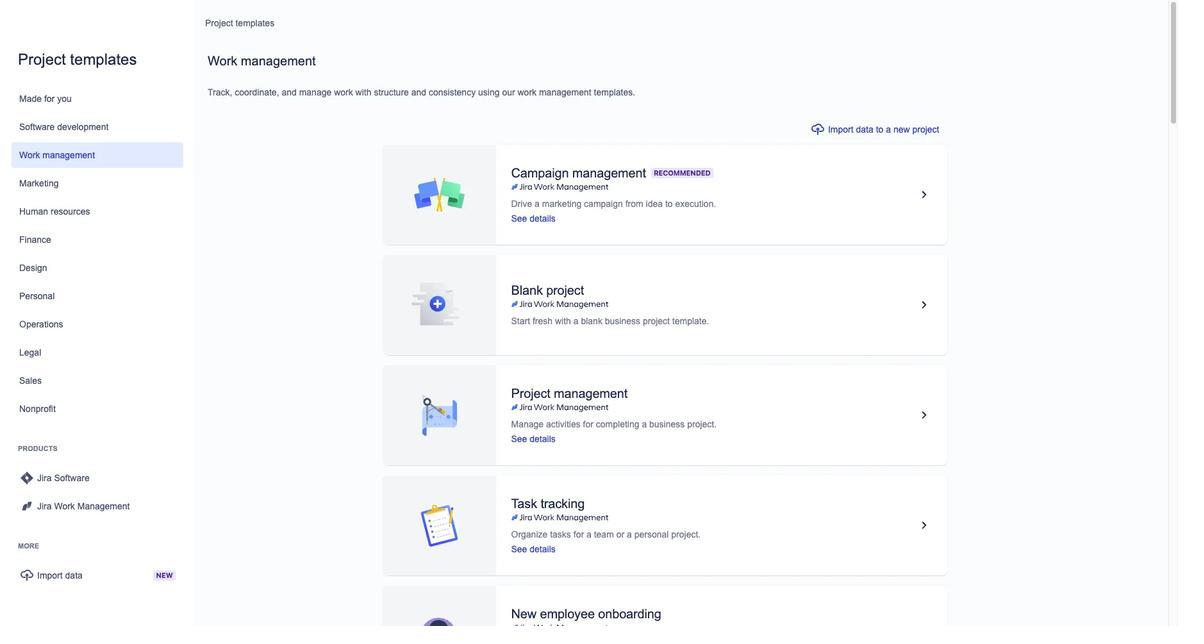 Task type: describe. For each thing, give the bounding box(es) containing it.
execution.
[[676, 198, 717, 209]]

1 vertical spatial project.
[[672, 529, 701, 540]]

activities
[[546, 419, 581, 429]]

made for you
[[19, 94, 72, 104]]

management up coordinate,
[[241, 54, 316, 68]]

jira software
[[37, 473, 90, 484]]

coordinate,
[[235, 87, 279, 97]]

products
[[18, 445, 58, 453]]

more
[[18, 543, 39, 550]]

project management
[[511, 386, 628, 400]]

marketing
[[19, 178, 59, 189]]

tasks
[[550, 529, 571, 540]]

marketing button
[[12, 171, 183, 196]]

1 horizontal spatial with
[[555, 316, 571, 326]]

0 vertical spatial software
[[19, 122, 55, 132]]

start fresh with a blank business project template.
[[511, 316, 710, 326]]

design button
[[12, 255, 183, 281]]

management up the drive a marketing campaign from idea to execution.
[[573, 166, 646, 180]]

onboarding
[[598, 607, 662, 621]]

see details for project
[[511, 434, 556, 444]]

1 vertical spatial project templates
[[18, 51, 137, 68]]

see for campaign management
[[511, 213, 527, 223]]

new for new
[[156, 571, 173, 580]]

using
[[478, 87, 500, 97]]

management left the templates.
[[539, 87, 592, 97]]

task
[[511, 497, 537, 511]]

jira work management
[[37, 501, 130, 512]]

or
[[617, 529, 625, 540]]

nonprofit button
[[12, 396, 183, 422]]

to inside import data to a new project button
[[876, 124, 884, 135]]

legal button
[[12, 340, 183, 366]]

1 and from the left
[[282, 87, 297, 97]]

team
[[594, 529, 614, 540]]

work management inside button
[[19, 150, 95, 160]]

see details button for task
[[511, 543, 556, 556]]

made
[[19, 94, 42, 104]]

0 vertical spatial project.
[[688, 419, 717, 429]]

you
[[57, 94, 72, 104]]

see details for campaign
[[511, 213, 556, 223]]

jira work management button
[[12, 494, 183, 519]]

0 horizontal spatial to
[[666, 198, 673, 209]]

blank
[[511, 283, 543, 298]]

resources
[[51, 206, 90, 217]]

jira software image
[[19, 471, 35, 486]]

business for blank project
[[605, 316, 641, 326]]

campaign management
[[511, 166, 646, 180]]

0 horizontal spatial templates
[[70, 51, 137, 68]]

campaign
[[584, 198, 623, 209]]

template.
[[673, 316, 710, 326]]

import for import data
[[37, 571, 63, 581]]

software development button
[[12, 114, 183, 140]]

design
[[19, 263, 47, 273]]

new
[[894, 124, 910, 135]]

jira software image
[[19, 471, 35, 486]]

import for import data to a new project
[[828, 124, 854, 135]]

see for project management
[[511, 434, 527, 444]]

jira software button
[[12, 466, 183, 491]]

manage
[[511, 419, 544, 429]]

management
[[77, 501, 130, 512]]

organize tasks for a team or a personal project.
[[511, 529, 701, 540]]

our
[[502, 87, 515, 97]]

idea
[[646, 198, 663, 209]]

employee
[[540, 607, 595, 621]]

development
[[57, 122, 109, 132]]

blank project
[[511, 283, 584, 298]]

nonprofit
[[19, 404, 56, 414]]

fresh
[[533, 316, 553, 326]]

jira for jira software
[[37, 473, 52, 484]]

1 horizontal spatial templates
[[236, 18, 275, 28]]

task tracking
[[511, 497, 585, 511]]

marketing
[[542, 198, 582, 209]]

management inside work management button
[[43, 150, 95, 160]]

campaign
[[511, 166, 569, 180]]

management up manage activities for completing a business project.
[[554, 386, 628, 400]]

business for project management
[[650, 419, 685, 429]]

manage activities for completing a business project.
[[511, 419, 717, 429]]

operations button
[[12, 312, 183, 337]]

data for import data
[[65, 571, 83, 581]]

1 horizontal spatial project templates
[[205, 18, 275, 28]]

project for products
[[18, 51, 66, 68]]

data for import data to a new project
[[856, 124, 874, 135]]

manage
[[299, 87, 332, 97]]

personal
[[635, 529, 669, 540]]

2 and from the left
[[412, 87, 427, 97]]

details for project
[[530, 434, 556, 444]]

a inside import data to a new project button
[[886, 124, 891, 135]]

a left team
[[587, 529, 592, 540]]

for for project management
[[583, 419, 594, 429]]

a right or
[[627, 529, 632, 540]]



Task type: locate. For each thing, give the bounding box(es) containing it.
0 vertical spatial for
[[44, 94, 55, 104]]

for right tasks
[[574, 529, 584, 540]]

work management
[[208, 54, 316, 68], [19, 150, 95, 160]]

see details down manage at the left of the page
[[511, 434, 556, 444]]

1 vertical spatial data
[[65, 571, 83, 581]]

0 horizontal spatial data
[[65, 571, 83, 581]]

with
[[356, 87, 372, 97], [555, 316, 571, 326]]

1 vertical spatial work management
[[19, 150, 95, 160]]

templates
[[236, 18, 275, 28], [70, 51, 137, 68]]

for right 'activities'
[[583, 419, 594, 429]]

1 horizontal spatial business
[[650, 419, 685, 429]]

data
[[856, 124, 874, 135], [65, 571, 83, 581]]

jira work management image
[[19, 499, 35, 514], [19, 499, 35, 514]]

work down "jira software"
[[54, 501, 75, 512]]

1 vertical spatial project
[[18, 51, 66, 68]]

drive
[[511, 198, 532, 209]]

new employee onboarding
[[511, 607, 662, 621]]

3 details from the top
[[530, 544, 556, 554]]

see details
[[511, 213, 556, 223], [511, 434, 556, 444], [511, 544, 556, 554]]

a left blank at the bottom
[[574, 316, 579, 326]]

0 vertical spatial business
[[605, 316, 641, 326]]

1 horizontal spatial work
[[518, 87, 537, 97]]

blank
[[581, 316, 603, 326]]

1 vertical spatial with
[[555, 316, 571, 326]]

start
[[511, 316, 530, 326]]

2 vertical spatial see details
[[511, 544, 556, 554]]

1 vertical spatial details
[[530, 434, 556, 444]]

see details button for campaign
[[511, 212, 556, 225]]

details down marketing
[[530, 213, 556, 223]]

0 vertical spatial import
[[828, 124, 854, 135]]

1 see from the top
[[511, 213, 527, 223]]

and
[[282, 87, 297, 97], [412, 87, 427, 97]]

data left new on the top right of the page
[[856, 124, 874, 135]]

0 horizontal spatial and
[[282, 87, 297, 97]]

2 vertical spatial details
[[530, 544, 556, 554]]

see details button
[[511, 212, 556, 225], [511, 433, 556, 445], [511, 543, 556, 556]]

3 see details from the top
[[511, 544, 556, 554]]

for for task tracking
[[574, 529, 584, 540]]

1 horizontal spatial work
[[54, 501, 75, 512]]

data inside button
[[856, 124, 874, 135]]

1 vertical spatial work
[[19, 150, 40, 160]]

a left new on the top right of the page
[[886, 124, 891, 135]]

drive a marketing campaign from idea to execution.
[[511, 198, 717, 209]]

1 vertical spatial see details button
[[511, 433, 556, 445]]

1 horizontal spatial import
[[828, 124, 854, 135]]

details for campaign
[[530, 213, 556, 223]]

human resources
[[19, 206, 90, 217]]

a right drive
[[535, 198, 540, 209]]

0 vertical spatial new
[[156, 571, 173, 580]]

see details button down drive
[[511, 212, 556, 225]]

0 horizontal spatial work
[[334, 87, 353, 97]]

2 vertical spatial project
[[643, 316, 670, 326]]

software development
[[19, 122, 109, 132]]

project left template.
[[643, 316, 670, 326]]

human resources button
[[12, 199, 183, 224]]

2 horizontal spatial work
[[208, 54, 237, 68]]

0 vertical spatial see details
[[511, 213, 556, 223]]

software
[[19, 122, 55, 132], [54, 473, 90, 484]]

see
[[511, 213, 527, 223], [511, 434, 527, 444], [511, 544, 527, 554]]

work
[[208, 54, 237, 68], [19, 150, 40, 160], [54, 501, 75, 512]]

new for new employee onboarding
[[511, 607, 537, 621]]

jira down "jira software"
[[37, 501, 52, 512]]

import data to a new project button
[[803, 119, 947, 140]]

0 horizontal spatial work
[[19, 150, 40, 160]]

0 horizontal spatial project templates
[[18, 51, 137, 68]]

task tracking image
[[917, 518, 932, 534]]

work right the our
[[518, 87, 537, 97]]

tracking
[[541, 497, 585, 511]]

jira inside jira software button
[[37, 473, 52, 484]]

operations
[[19, 319, 63, 330]]

software down made
[[19, 122, 55, 132]]

0 vertical spatial details
[[530, 213, 556, 223]]

legal
[[19, 348, 41, 358]]

see details down 'organize'
[[511, 544, 556, 554]]

0 horizontal spatial work management
[[19, 150, 95, 160]]

see down manage at the left of the page
[[511, 434, 527, 444]]

1 work from the left
[[334, 87, 353, 97]]

0 horizontal spatial business
[[605, 316, 641, 326]]

for inside button
[[44, 94, 55, 104]]

0 vertical spatial data
[[856, 124, 874, 135]]

2 jira from the top
[[37, 501, 52, 512]]

0 vertical spatial jira
[[37, 473, 52, 484]]

see details button for project
[[511, 433, 556, 445]]

work inside button
[[19, 150, 40, 160]]

1 vertical spatial jira
[[37, 501, 52, 512]]

import data
[[37, 571, 83, 581]]

work management down software development
[[19, 150, 95, 160]]

jira right jira software icon
[[37, 473, 52, 484]]

work inside button
[[54, 501, 75, 512]]

from
[[626, 198, 644, 209]]

project right new on the top right of the page
[[913, 124, 940, 135]]

1 vertical spatial project
[[546, 283, 584, 298]]

1 vertical spatial templates
[[70, 51, 137, 68]]

import data to a new project
[[828, 124, 940, 135]]

jira inside jira work management button
[[37, 501, 52, 512]]

completing
[[596, 419, 640, 429]]

jira
[[37, 473, 52, 484], [37, 501, 52, 512]]

made for you button
[[12, 86, 183, 112]]

see details for task
[[511, 544, 556, 554]]

0 horizontal spatial new
[[156, 571, 173, 580]]

management
[[241, 54, 316, 68], [539, 87, 592, 97], [43, 150, 95, 160], [573, 166, 646, 180], [554, 386, 628, 400]]

structure
[[374, 87, 409, 97]]

software up jira work management
[[54, 473, 90, 484]]

recommended
[[654, 168, 711, 177]]

with left structure
[[356, 87, 372, 97]]

to right "idea"
[[666, 198, 673, 209]]

work right the manage at the top of the page
[[334, 87, 353, 97]]

2 vertical spatial for
[[574, 529, 584, 540]]

organize
[[511, 529, 548, 540]]

1 details from the top
[[530, 213, 556, 223]]

2 details from the top
[[530, 434, 556, 444]]

0 vertical spatial see
[[511, 213, 527, 223]]

0 vertical spatial project
[[913, 124, 940, 135]]

campaign management image
[[917, 187, 932, 203]]

import inside button
[[828, 124, 854, 135]]

0 horizontal spatial import
[[37, 571, 63, 581]]

sales
[[19, 376, 42, 386]]

project for manage activities for completing a business project.
[[511, 386, 551, 400]]

jira for jira work management
[[37, 501, 52, 512]]

project inside import data to a new project button
[[913, 124, 940, 135]]

business right blank at the bottom
[[605, 316, 641, 326]]

track,
[[208, 87, 232, 97]]

0 vertical spatial with
[[356, 87, 372, 97]]

1 vertical spatial for
[[583, 419, 594, 429]]

1 see details from the top
[[511, 213, 556, 223]]

1 horizontal spatial data
[[856, 124, 874, 135]]

business right completing
[[650, 419, 685, 429]]

1 horizontal spatial and
[[412, 87, 427, 97]]

for
[[44, 94, 55, 104], [583, 419, 594, 429], [574, 529, 584, 540]]

work
[[334, 87, 353, 97], [518, 87, 537, 97]]

project templates link
[[205, 15, 275, 31]]

work up the track,
[[208, 54, 237, 68]]

details for task
[[530, 544, 556, 554]]

0 vertical spatial project templates
[[205, 18, 275, 28]]

0 horizontal spatial project
[[546, 283, 584, 298]]

1 horizontal spatial new
[[511, 607, 537, 621]]

2 work from the left
[[518, 87, 537, 97]]

0 vertical spatial project
[[205, 18, 233, 28]]

import left new on the top right of the page
[[828, 124, 854, 135]]

0 horizontal spatial with
[[356, 87, 372, 97]]

2 vertical spatial work
[[54, 501, 75, 512]]

0 vertical spatial work management
[[208, 54, 316, 68]]

for left 'you'
[[44, 94, 55, 104]]

sales button
[[12, 368, 183, 394]]

data right the import data image
[[65, 571, 83, 581]]

1 horizontal spatial project
[[643, 316, 670, 326]]

1 vertical spatial see
[[511, 434, 527, 444]]

2 see details button from the top
[[511, 433, 556, 445]]

to
[[876, 124, 884, 135], [666, 198, 673, 209]]

project
[[913, 124, 940, 135], [546, 283, 584, 298], [643, 316, 670, 326]]

1 vertical spatial to
[[666, 198, 673, 209]]

work up the marketing on the top of page
[[19, 150, 40, 160]]

1 vertical spatial business
[[650, 419, 685, 429]]

0 vertical spatial to
[[876, 124, 884, 135]]

2 vertical spatial see details button
[[511, 543, 556, 556]]

templates.
[[594, 87, 636, 97]]

1 horizontal spatial to
[[876, 124, 884, 135]]

details
[[530, 213, 556, 223], [530, 434, 556, 444], [530, 544, 556, 554]]

finance
[[19, 235, 51, 245]]

and left the manage at the top of the page
[[282, 87, 297, 97]]

import right the import data image
[[37, 571, 63, 581]]

3 see from the top
[[511, 544, 527, 554]]

a
[[886, 124, 891, 135], [535, 198, 540, 209], [574, 316, 579, 326], [642, 419, 647, 429], [587, 529, 592, 540], [627, 529, 632, 540]]

1 jira from the top
[[37, 473, 52, 484]]

1 vertical spatial import
[[37, 571, 63, 581]]

blank project image
[[917, 298, 932, 313]]

2 see from the top
[[511, 434, 527, 444]]

2 vertical spatial see
[[511, 544, 527, 554]]

1 see details button from the top
[[511, 212, 556, 225]]

personal
[[19, 291, 55, 301]]

2 vertical spatial project
[[511, 386, 551, 400]]

work management button
[[12, 142, 183, 168]]

0 vertical spatial see details button
[[511, 212, 556, 225]]

a right completing
[[642, 419, 647, 429]]

consistency
[[429, 87, 476, 97]]

track, coordinate, and manage work with structure and consistency using our work management templates.
[[208, 87, 636, 97]]

details down 'organize'
[[530, 544, 556, 554]]

see details button down 'organize'
[[511, 543, 556, 556]]

see down 'organize'
[[511, 544, 527, 554]]

0 vertical spatial templates
[[236, 18, 275, 28]]

1 vertical spatial see details
[[511, 434, 556, 444]]

see for task tracking
[[511, 544, 527, 554]]

project
[[205, 18, 233, 28], [18, 51, 66, 68], [511, 386, 551, 400]]

1 vertical spatial new
[[511, 607, 537, 621]]

and right structure
[[412, 87, 427, 97]]

see details button down manage at the left of the page
[[511, 433, 556, 445]]

2 horizontal spatial project
[[913, 124, 940, 135]]

1 horizontal spatial work management
[[208, 54, 316, 68]]

1 vertical spatial software
[[54, 473, 90, 484]]

project up fresh
[[546, 283, 584, 298]]

0 vertical spatial work
[[208, 54, 237, 68]]

management down software development
[[43, 150, 95, 160]]

2 see details from the top
[[511, 434, 556, 444]]

to left new on the top right of the page
[[876, 124, 884, 135]]

3 see details button from the top
[[511, 543, 556, 556]]

details down manage at the left of the page
[[530, 434, 556, 444]]

jira work management image
[[511, 182, 609, 192], [511, 182, 609, 192], [511, 299, 609, 310], [511, 299, 609, 310], [511, 402, 609, 413], [511, 402, 609, 413], [511, 513, 609, 523], [511, 513, 609, 523], [511, 623, 609, 627], [511, 623, 609, 627]]

personal button
[[12, 283, 183, 309]]

project management image
[[917, 408, 932, 423]]

finance button
[[12, 227, 183, 253]]

new
[[156, 571, 173, 580], [511, 607, 537, 621]]

import data image
[[19, 568, 35, 584]]

see details down drive
[[511, 213, 556, 223]]

2 horizontal spatial project
[[511, 386, 551, 400]]

human
[[19, 206, 48, 217]]

1 horizontal spatial project
[[205, 18, 233, 28]]

with right fresh
[[555, 316, 571, 326]]

work management up coordinate,
[[208, 54, 316, 68]]

see down drive
[[511, 213, 527, 223]]

0 horizontal spatial project
[[18, 51, 66, 68]]



Task type: vqa. For each thing, say whether or not it's contained in the screenshot.
left popular
no



